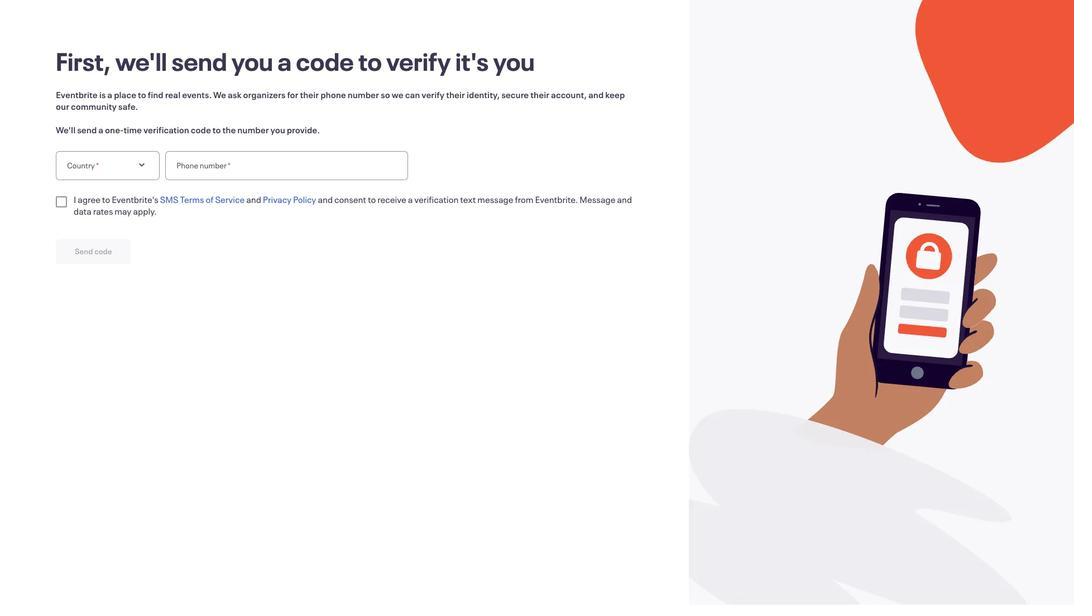 Task type: vqa. For each thing, say whether or not it's contained in the screenshot.
329 total events
no



Task type: locate. For each thing, give the bounding box(es) containing it.
* up service
[[228, 160, 231, 171]]

you
[[232, 45, 273, 78], [493, 45, 535, 78], [271, 124, 285, 136]]

a right is
[[107, 89, 112, 101]]

1 horizontal spatial verification
[[415, 194, 459, 206]]

* right country
[[96, 160, 99, 171]]

0 horizontal spatial *
[[96, 160, 99, 171]]

0 vertical spatial code
[[296, 45, 354, 78]]

a inside and consent to receive a verification text message from eventbrite. message and data rates may apply.
[[408, 194, 413, 206]]

0 horizontal spatial verification
[[144, 124, 189, 136]]

sms terms of service link
[[160, 194, 245, 206]]

can
[[405, 89, 420, 101]]

number right the
[[237, 124, 269, 136]]

verification right time
[[144, 124, 189, 136]]

to inside and consent to receive a verification text message from eventbrite. message and data rates may apply.
[[368, 194, 376, 206]]

send code button
[[56, 240, 131, 264]]

0 vertical spatial send
[[172, 45, 227, 78]]

to right agree
[[102, 194, 110, 206]]

service
[[215, 194, 245, 206]]

to inside eventbrite is a place to find real events. we ask organizers for their phone number so we can verify their identity, secure their account, and keep our community safe.
[[138, 89, 146, 101]]

0 horizontal spatial send
[[77, 124, 97, 136]]

verification left text
[[415, 194, 459, 206]]

2 * from the left
[[228, 160, 231, 171]]

i
[[74, 194, 76, 206]]

code left the
[[191, 124, 211, 136]]

0 horizontal spatial their
[[300, 89, 319, 101]]

*
[[96, 160, 99, 171], [228, 160, 231, 171]]

message
[[478, 194, 514, 206]]

number
[[348, 89, 379, 101], [237, 124, 269, 136], [200, 160, 227, 171]]

verify right can
[[422, 89, 445, 101]]

1 horizontal spatial number
[[237, 124, 269, 136]]

send up events.
[[172, 45, 227, 78]]

2 horizontal spatial number
[[348, 89, 379, 101]]

terms
[[180, 194, 204, 206]]

and consent to receive a verification text message from eventbrite. message and data rates may apply.
[[74, 194, 632, 217]]

sms
[[160, 194, 178, 206]]

verification
[[144, 124, 189, 136], [415, 194, 459, 206]]

and right 'message' on the right of the page
[[617, 194, 632, 206]]

1 vertical spatial verification
[[415, 194, 459, 206]]

send
[[75, 246, 93, 257]]

a
[[278, 45, 292, 78], [107, 89, 112, 101], [98, 124, 103, 136], [408, 194, 413, 206]]

1 horizontal spatial *
[[228, 160, 231, 171]]

None field
[[232, 151, 397, 180]]

0 vertical spatial verification
[[144, 124, 189, 136]]

real
[[165, 89, 181, 101]]

3 their from the left
[[531, 89, 550, 101]]

1 vertical spatial number
[[237, 124, 269, 136]]

and left privacy
[[246, 194, 261, 206]]

to left find
[[138, 89, 146, 101]]

provide.
[[287, 124, 320, 136]]

a right receive on the top of page
[[408, 194, 413, 206]]

verify up can
[[387, 45, 451, 78]]

place
[[114, 89, 136, 101]]

we'll
[[115, 45, 167, 78]]

1 horizontal spatial their
[[446, 89, 465, 101]]

secure
[[502, 89, 529, 101]]

0 vertical spatial verify
[[387, 45, 451, 78]]

eventbrite.
[[535, 194, 578, 206]]

their right secure at top
[[531, 89, 550, 101]]

so
[[381, 89, 390, 101]]

send right we'll on the left top of the page
[[77, 124, 97, 136]]

2 horizontal spatial code
[[296, 45, 354, 78]]

2 vertical spatial code
[[94, 246, 112, 257]]

code right send
[[94, 246, 112, 257]]

verification inside and consent to receive a verification text message from eventbrite. message and data rates may apply.
[[415, 194, 459, 206]]

country
[[67, 160, 95, 171]]

and
[[589, 89, 604, 101], [246, 194, 261, 206], [318, 194, 333, 206], [617, 194, 632, 206]]

apply.
[[133, 206, 157, 217]]

verify
[[387, 45, 451, 78], [422, 89, 445, 101]]

code up phone
[[296, 45, 354, 78]]

1 vertical spatial verify
[[422, 89, 445, 101]]

number left "so"
[[348, 89, 379, 101]]

policy
[[293, 194, 316, 206]]

a up 'for'
[[278, 45, 292, 78]]

i agree to eventbrite's sms terms of service and privacy policy
[[74, 194, 316, 206]]

0 vertical spatial number
[[348, 89, 379, 101]]

a inside eventbrite is a place to find real events. we ask organizers for their phone number so we can verify their identity, secure their account, and keep our community safe.
[[107, 89, 112, 101]]

1 horizontal spatial send
[[172, 45, 227, 78]]

and left keep
[[589, 89, 604, 101]]

their
[[300, 89, 319, 101], [446, 89, 465, 101], [531, 89, 550, 101]]

0 horizontal spatial code
[[94, 246, 112, 257]]

eventbrite
[[56, 89, 98, 101]]

to left the
[[213, 124, 221, 136]]

first, we'll send you a code to verify it's you
[[56, 45, 535, 78]]

verify inside eventbrite is a place to find real events. we ask organizers for their phone number so we can verify their identity, secure their account, and keep our community safe.
[[422, 89, 445, 101]]

privacy policy link
[[263, 194, 316, 206]]

to
[[358, 45, 382, 78], [138, 89, 146, 101], [213, 124, 221, 136], [102, 194, 110, 206], [368, 194, 376, 206]]

0 horizontal spatial number
[[200, 160, 227, 171]]

country *
[[67, 160, 99, 171]]

send
[[172, 45, 227, 78], [77, 124, 97, 136]]

to up "so"
[[358, 45, 382, 78]]

number right 'phone'
[[200, 160, 227, 171]]

you left "provide."
[[271, 124, 285, 136]]

their left identity,
[[446, 89, 465, 101]]

1 vertical spatial code
[[191, 124, 211, 136]]

a left "one-"
[[98, 124, 103, 136]]

their right 'for'
[[300, 89, 319, 101]]

code
[[296, 45, 354, 78], [191, 124, 211, 136], [94, 246, 112, 257]]

to left receive on the top of page
[[368, 194, 376, 206]]

2 horizontal spatial their
[[531, 89, 550, 101]]

verification for a
[[415, 194, 459, 206]]



Task type: describe. For each thing, give the bounding box(es) containing it.
organizers
[[243, 89, 286, 101]]

for
[[287, 89, 298, 101]]

message
[[580, 194, 616, 206]]

receive
[[378, 194, 406, 206]]

community
[[71, 101, 117, 112]]

code inside button
[[94, 246, 112, 257]]

number inside eventbrite is a place to find real events. we ask organizers for their phone number so we can verify their identity, secure their account, and keep our community safe.
[[348, 89, 379, 101]]

events.
[[182, 89, 212, 101]]

our
[[56, 101, 69, 112]]

safe.
[[118, 101, 138, 112]]

we
[[213, 89, 226, 101]]

privacy
[[263, 194, 292, 206]]

account,
[[551, 89, 587, 101]]

we
[[392, 89, 404, 101]]

and inside eventbrite is a place to find real events. we ask organizers for their phone number so we can verify their identity, secure their account, and keep our community safe.
[[589, 89, 604, 101]]

time
[[124, 124, 142, 136]]

agree
[[78, 194, 100, 206]]

2 their from the left
[[446, 89, 465, 101]]

we'll send a one-time verification code to the number you provide.
[[56, 124, 320, 136]]

text
[[460, 194, 476, 206]]

phone
[[321, 89, 346, 101]]

1 horizontal spatial code
[[191, 124, 211, 136]]

verification for time
[[144, 124, 189, 136]]

you up secure at top
[[493, 45, 535, 78]]

keep
[[606, 89, 625, 101]]

phone number *
[[177, 160, 231, 171]]

1 * from the left
[[96, 160, 99, 171]]

one-
[[105, 124, 124, 136]]

first,
[[56, 45, 111, 78]]

1 their from the left
[[300, 89, 319, 101]]

we'll
[[56, 124, 76, 136]]

phone
[[177, 160, 198, 171]]

and right the policy at the left of the page
[[318, 194, 333, 206]]

send code
[[75, 246, 112, 257]]

is
[[99, 89, 106, 101]]

2 vertical spatial number
[[200, 160, 227, 171]]

it's
[[456, 45, 489, 78]]

identity,
[[467, 89, 500, 101]]

from
[[515, 194, 534, 206]]

ask
[[228, 89, 242, 101]]

rates
[[93, 206, 113, 217]]

eventbrite is a place to find real events. we ask organizers for their phone number so we can verify their identity, secure their account, and keep our community safe.
[[56, 89, 625, 112]]

eventbrite's
[[112, 194, 158, 206]]

consent
[[335, 194, 366, 206]]

of
[[206, 194, 214, 206]]

find
[[148, 89, 163, 101]]

you up organizers on the top of page
[[232, 45, 273, 78]]

may
[[115, 206, 132, 217]]

the
[[223, 124, 236, 136]]

1 vertical spatial send
[[77, 124, 97, 136]]

data
[[74, 206, 92, 217]]



